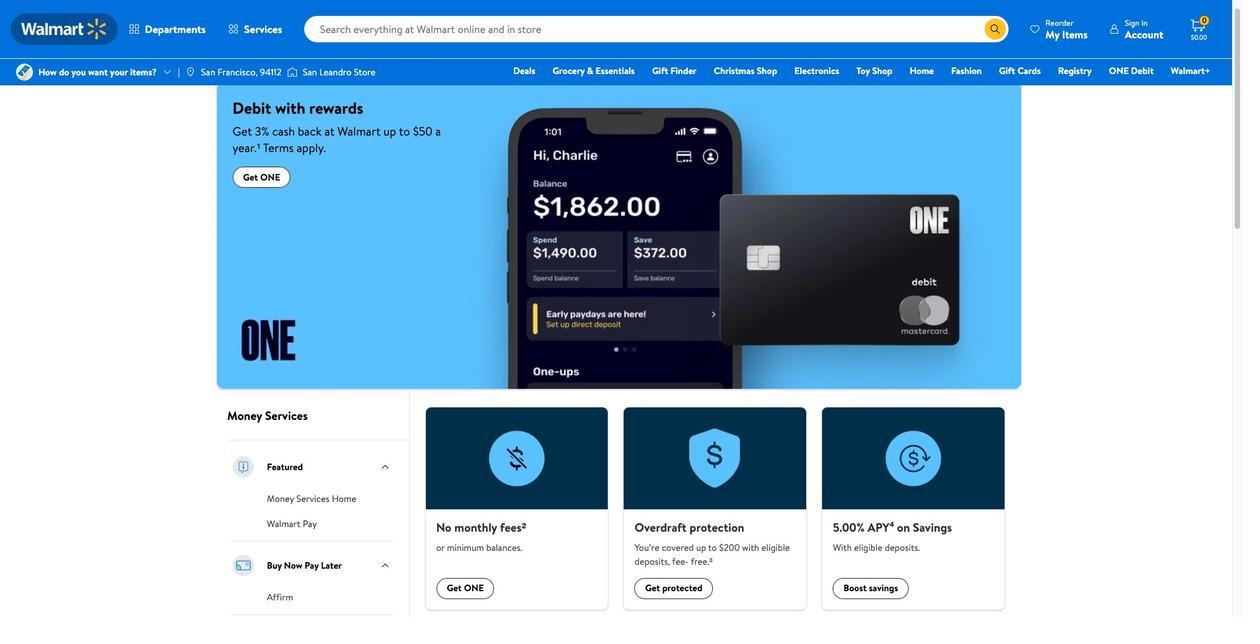 Task type: vqa. For each thing, say whether or not it's contained in the screenshot.
$ inside "$ 14 97"
no



Task type: locate. For each thing, give the bounding box(es) containing it.
0 horizontal spatial to
[[399, 123, 410, 140]]

store
[[354, 65, 376, 79]]

departments button
[[118, 13, 217, 45]]

your
[[110, 65, 128, 79]]

boost savings button
[[833, 578, 909, 599]]

up up free.³ in the bottom of the page
[[696, 541, 706, 554]]

list containing no monthly fees²
[[418, 407, 1013, 610]]

0 horizontal spatial money
[[227, 407, 262, 424]]

3%
[[255, 123, 269, 140]]

later
[[321, 559, 342, 572]]

0 vertical spatial services
[[244, 22, 282, 36]]

get one button down minimum
[[436, 578, 495, 599]]

1 vertical spatial get one
[[447, 582, 484, 595]]

get one down minimum
[[447, 582, 484, 595]]

services
[[244, 22, 282, 36], [265, 407, 308, 424], [296, 492, 330, 505]]

home
[[910, 64, 934, 77], [332, 492, 356, 505]]

0 horizontal spatial debit
[[233, 97, 271, 119]]

fashion link
[[946, 64, 988, 78]]

debit with rewards. get three percent cash back at walmart up to fifty dollars a year¹. terms apply. get one. image
[[217, 82, 1021, 389]]

gift for gift cards
[[999, 64, 1016, 77]]

0 vertical spatial with
[[275, 97, 305, 119]]

get one down year.¹
[[243, 171, 280, 184]]

2 eligible from the left
[[854, 541, 883, 554]]

0 horizontal spatial up
[[384, 123, 396, 140]]

1 horizontal spatial walmart
[[338, 123, 381, 140]]

one for topmost get one button
[[260, 171, 280, 184]]

apply.
[[297, 140, 326, 156]]

to left the $50
[[399, 123, 410, 140]]

 image right 94112
[[287, 65, 298, 79]]

1 vertical spatial get one button
[[436, 578, 495, 599]]

$200
[[719, 541, 740, 554]]

on
[[897, 519, 910, 536]]

at
[[325, 123, 335, 140]]

eligible right $200
[[762, 541, 790, 554]]

shop right toy
[[872, 64, 893, 77]]

0 horizontal spatial get one button
[[233, 167, 291, 188]]

get one inside no monthly fees² list item
[[447, 582, 484, 595]]

 image
[[185, 67, 196, 77]]

get down deposits, at the bottom right of page
[[645, 582, 660, 595]]

0 horizontal spatial gift
[[652, 64, 668, 77]]

0 vertical spatial to
[[399, 123, 410, 140]]

one
[[1109, 64, 1129, 77], [260, 171, 280, 184], [464, 582, 484, 595]]

gift finder
[[652, 64, 697, 77]]

money for money services home
[[267, 492, 294, 505]]

services up walmart pay link
[[296, 492, 330, 505]]

1 vertical spatial walmart
[[267, 517, 301, 531]]

money up walmart pay link
[[267, 492, 294, 505]]

2 san from the left
[[303, 65, 317, 79]]

to
[[399, 123, 410, 140], [708, 541, 717, 554]]

debit up 3%
[[233, 97, 271, 119]]

1 horizontal spatial get one
[[447, 582, 484, 595]]

eligible down apy⁴
[[854, 541, 883, 554]]

2 gift from the left
[[999, 64, 1016, 77]]

1 san from the left
[[201, 65, 215, 79]]

 image left how
[[16, 64, 33, 81]]

search icon image
[[990, 24, 1001, 34]]

finder
[[671, 64, 697, 77]]

registry
[[1058, 64, 1092, 77]]

1 vertical spatial services
[[265, 407, 308, 424]]

Search search field
[[304, 16, 1009, 42]]

get inside button
[[645, 582, 660, 595]]

gift cards link
[[993, 64, 1047, 78]]

1 vertical spatial pay
[[305, 559, 319, 572]]

or
[[436, 541, 445, 554]]

debit down account
[[1131, 64, 1154, 77]]

savings
[[869, 582, 898, 595]]

1 horizontal spatial money
[[267, 492, 294, 505]]

get one button inside no monthly fees² list item
[[436, 578, 495, 599]]

1 horizontal spatial san
[[303, 65, 317, 79]]

walmart right at
[[338, 123, 381, 140]]

0 vertical spatial debit
[[1131, 64, 1154, 77]]

1 horizontal spatial one
[[464, 582, 484, 595]]

0 horizontal spatial  image
[[16, 64, 33, 81]]

shop right 'christmas' at the right top
[[757, 64, 777, 77]]

apy⁴
[[868, 519, 894, 536]]

1 vertical spatial debit
[[233, 97, 271, 119]]

money up "featured" image
[[227, 407, 262, 424]]

gift finder link
[[646, 64, 703, 78]]

1 horizontal spatial gift
[[999, 64, 1016, 77]]

0 horizontal spatial get one
[[243, 171, 280, 184]]

departments
[[145, 22, 206, 36]]

0 vertical spatial get one
[[243, 171, 280, 184]]

1 horizontal spatial shop
[[872, 64, 893, 77]]

walmart inside debit with rewards get 3% cash back at walmart up to $50 a year.¹ terms apply.
[[338, 123, 381, 140]]

0 vertical spatial one
[[1109, 64, 1129, 77]]

gift cards
[[999, 64, 1041, 77]]

francisco,
[[218, 65, 258, 79]]

want
[[88, 65, 108, 79]]

to left $200
[[708, 541, 717, 554]]

walmart
[[338, 123, 381, 140], [267, 517, 301, 531]]

1 vertical spatial money
[[267, 492, 294, 505]]

cards
[[1018, 64, 1041, 77]]

get inside no monthly fees² list item
[[447, 582, 462, 595]]

eligible
[[762, 541, 790, 554], [854, 541, 883, 554]]

 image
[[16, 64, 33, 81], [287, 65, 298, 79]]

1 vertical spatial to
[[708, 541, 717, 554]]

you're
[[635, 541, 660, 554]]

get left 3%
[[233, 123, 252, 140]]

$50
[[413, 123, 433, 140]]

affirm link
[[267, 589, 293, 604]]

get one button down year.¹
[[233, 167, 291, 188]]

leandro
[[319, 65, 352, 79]]

up left the $50
[[384, 123, 396, 140]]

up
[[384, 123, 396, 140], [696, 541, 706, 554]]

account
[[1125, 27, 1164, 41]]

get protected
[[645, 582, 703, 595]]

san
[[201, 65, 215, 79], [303, 65, 317, 79]]

1 vertical spatial one
[[260, 171, 280, 184]]

1 gift from the left
[[652, 64, 668, 77]]

get down minimum
[[447, 582, 462, 595]]

essentials
[[596, 64, 635, 77]]

gift inside gift finder link
[[652, 64, 668, 77]]

0 horizontal spatial with
[[275, 97, 305, 119]]

deposits,
[[635, 555, 670, 568]]

pay right now at the left bottom
[[305, 559, 319, 572]]

debit inside debit with rewards get 3% cash back at walmart up to $50 a year.¹ terms apply.
[[233, 97, 271, 119]]

with
[[275, 97, 305, 119], [742, 541, 759, 554]]

overdraft protection. you're covered up to two hundred dollars with direct deposit, fee-free. superscript three. get protected. image
[[624, 407, 807, 510]]

now
[[284, 559, 302, 572]]

1 horizontal spatial eligible
[[854, 541, 883, 554]]

one inside no monthly fees² list item
[[464, 582, 484, 595]]

0 vertical spatial money
[[227, 407, 262, 424]]

san left the leandro
[[303, 65, 317, 79]]

gift left "cards"
[[999, 64, 1016, 77]]

0 vertical spatial walmart
[[338, 123, 381, 140]]

overdraft protection list item
[[616, 407, 815, 610]]

fee-
[[672, 555, 689, 568]]

walmart+ link
[[1165, 64, 1217, 78]]

year.¹
[[233, 140, 261, 156]]

0 horizontal spatial home
[[332, 492, 356, 505]]

walmart down money services home
[[267, 517, 301, 531]]

0 horizontal spatial walmart
[[267, 517, 301, 531]]

shop for toy shop
[[872, 64, 893, 77]]

0 vertical spatial pay
[[303, 517, 317, 531]]

services up 94112
[[244, 22, 282, 36]]

1 horizontal spatial up
[[696, 541, 706, 554]]

with inside overdraft protection you're covered up to $200 with eligible deposits, fee- free.³
[[742, 541, 759, 554]]

fees²
[[500, 519, 526, 536]]

boost savings
[[844, 582, 898, 595]]

deals link
[[507, 64, 541, 78]]

protected
[[663, 582, 703, 595]]

with inside debit with rewards get 3% cash back at walmart up to $50 a year.¹ terms apply.
[[275, 97, 305, 119]]

1 eligible from the left
[[762, 541, 790, 554]]

1 shop from the left
[[757, 64, 777, 77]]

one right registry link
[[1109, 64, 1129, 77]]

my
[[1046, 27, 1060, 41]]

get one button
[[233, 167, 291, 188], [436, 578, 495, 599]]

get
[[233, 123, 252, 140], [243, 171, 258, 184], [447, 582, 462, 595], [645, 582, 660, 595]]

pay down money services home
[[303, 517, 317, 531]]

one down minimum
[[464, 582, 484, 595]]

2 shop from the left
[[872, 64, 893, 77]]

1 horizontal spatial home
[[910, 64, 934, 77]]

christmas shop
[[714, 64, 777, 77]]

one debit link
[[1103, 64, 1160, 78]]

up inside debit with rewards get 3% cash back at walmart up to $50 a year.¹ terms apply.
[[384, 123, 396, 140]]

protection
[[690, 519, 745, 536]]

debit
[[1131, 64, 1154, 77], [233, 97, 271, 119]]

 image for how
[[16, 64, 33, 81]]

1 horizontal spatial get one button
[[436, 578, 495, 599]]

1 horizontal spatial debit
[[1131, 64, 1154, 77]]

list
[[418, 407, 1013, 610]]

2 vertical spatial one
[[464, 582, 484, 595]]

0 horizontal spatial shop
[[757, 64, 777, 77]]

1 horizontal spatial  image
[[287, 65, 298, 79]]

0 horizontal spatial eligible
[[762, 541, 790, 554]]

get down year.¹
[[243, 171, 258, 184]]

2 vertical spatial services
[[296, 492, 330, 505]]

up inside overdraft protection you're covered up to $200 with eligible deposits, fee- free.³
[[696, 541, 706, 554]]

san for san francisco, 94112
[[201, 65, 215, 79]]

toy shop link
[[851, 64, 899, 78]]

0 horizontal spatial san
[[201, 65, 215, 79]]

1 vertical spatial with
[[742, 541, 759, 554]]

one down terms
[[260, 171, 280, 184]]

san right the |
[[201, 65, 215, 79]]

featured image
[[230, 454, 256, 480]]

services up the featured
[[265, 407, 308, 424]]

with right $200
[[742, 541, 759, 554]]

services for money services home
[[296, 492, 330, 505]]

1 horizontal spatial with
[[742, 541, 759, 554]]

you
[[71, 65, 86, 79]]

with up the cash
[[275, 97, 305, 119]]

0 horizontal spatial one
[[260, 171, 280, 184]]

0 vertical spatial up
[[384, 123, 396, 140]]

gift inside "gift cards" link
[[999, 64, 1016, 77]]

gift
[[652, 64, 668, 77], [999, 64, 1016, 77]]

walmart image
[[21, 19, 107, 40]]

covered
[[662, 541, 694, 554]]

1 vertical spatial up
[[696, 541, 706, 554]]

gift left the 'finder' on the right top of page
[[652, 64, 668, 77]]

1 horizontal spatial to
[[708, 541, 717, 554]]

reorder my items
[[1046, 17, 1088, 41]]

get for 'get protected' button
[[645, 582, 660, 595]]



Task type: describe. For each thing, give the bounding box(es) containing it.
1 vertical spatial home
[[332, 492, 356, 505]]

electronics link
[[789, 64, 846, 78]]

balances.
[[486, 541, 522, 554]]

eligible inside 5.00% apy⁴ on savings with eligible deposits.
[[854, 541, 883, 554]]

0 vertical spatial get one button
[[233, 167, 291, 188]]

deposits.
[[885, 541, 920, 554]]

services button
[[217, 13, 294, 45]]

sign
[[1125, 17, 1140, 28]]

san for san leandro store
[[303, 65, 317, 79]]

eligible inside overdraft protection you're covered up to $200 with eligible deposits, fee- free.³
[[762, 541, 790, 554]]

how do you want your items?
[[38, 65, 157, 79]]

grocery
[[553, 64, 585, 77]]

sign in account
[[1125, 17, 1164, 41]]

services inside dropdown button
[[244, 22, 282, 36]]

san leandro store
[[303, 65, 376, 79]]

money services home link
[[267, 491, 356, 505]]

0
[[1202, 15, 1207, 26]]

services for money services
[[265, 407, 308, 424]]

get for get one button in no monthly fees² list item
[[447, 582, 462, 595]]

do
[[59, 65, 69, 79]]

a
[[436, 123, 441, 140]]

no monthly fees² or minimum balances.
[[436, 519, 526, 554]]

one debit
[[1109, 64, 1154, 77]]

 image for san
[[287, 65, 298, 79]]

5.00%
[[833, 519, 865, 536]]

items
[[1062, 27, 1088, 41]]

2 horizontal spatial one
[[1109, 64, 1129, 77]]

free.³
[[691, 555, 713, 568]]

registry link
[[1052, 64, 1098, 78]]

to inside overdraft protection you're covered up to $200 with eligible deposits, fee- free.³
[[708, 541, 717, 554]]

get one for topmost get one button
[[243, 171, 280, 184]]

walmart pay link
[[267, 516, 317, 531]]

5.00% apy superscript four on savings. with eligible deposits. boost savings. image
[[823, 407, 1005, 510]]

get protected button
[[635, 578, 713, 599]]

5.00% apy⁴ on savings with eligible deposits.
[[833, 519, 952, 554]]

shop for christmas shop
[[757, 64, 777, 77]]

cash
[[272, 123, 295, 140]]

0 vertical spatial home
[[910, 64, 934, 77]]

grocery & essentials
[[553, 64, 635, 77]]

get for topmost get one button
[[243, 171, 258, 184]]

home link
[[904, 64, 940, 78]]

boost
[[844, 582, 867, 595]]

with
[[833, 541, 852, 554]]

$0.00
[[1191, 32, 1208, 42]]

savings
[[913, 519, 952, 536]]

how
[[38, 65, 57, 79]]

to inside debit with rewards get 3% cash back at walmart up to $50 a year.¹ terms apply.
[[399, 123, 410, 140]]

fashion
[[951, 64, 982, 77]]

get one for get one button in no monthly fees² list item
[[447, 582, 484, 595]]

toy
[[857, 64, 870, 77]]

electronics
[[795, 64, 840, 77]]

no monthly fees superscript two. or minimum balances. get one. image
[[426, 407, 608, 510]]

gift for gift finder
[[652, 64, 668, 77]]

reorder
[[1046, 17, 1074, 28]]

walmart+
[[1171, 64, 1211, 77]]

buy now pay later
[[267, 559, 342, 572]]

back
[[298, 123, 322, 140]]

money for money services
[[227, 407, 262, 424]]

no monthly fees² list item
[[418, 407, 616, 610]]

minimum
[[447, 541, 484, 554]]

94112
[[260, 65, 282, 79]]

items?
[[130, 65, 157, 79]]

christmas
[[714, 64, 755, 77]]

toy shop
[[857, 64, 893, 77]]

san francisco, 94112
[[201, 65, 282, 79]]

one for get one button in no monthly fees² list item
[[464, 582, 484, 595]]

money services home
[[267, 492, 356, 505]]

buy
[[267, 559, 282, 572]]

in
[[1142, 17, 1148, 28]]

grocery & essentials link
[[547, 64, 641, 78]]

money services
[[227, 407, 308, 424]]

debit with rewards get 3% cash back at walmart up to $50 a year.¹ terms apply.
[[233, 97, 441, 156]]

terms
[[263, 140, 294, 156]]

Walmart Site-Wide search field
[[304, 16, 1009, 42]]

affirm
[[267, 591, 293, 604]]

monthly
[[454, 519, 497, 536]]

no
[[436, 519, 452, 536]]

overdraft
[[635, 519, 687, 536]]

|
[[178, 65, 180, 79]]

buy now pay later image
[[230, 552, 256, 579]]

walmart pay
[[267, 517, 317, 531]]

debit inside one debit link
[[1131, 64, 1154, 77]]

&
[[587, 64, 593, 77]]

featured
[[267, 460, 303, 474]]

5.00% apy⁴ on savings list item
[[815, 407, 1013, 610]]

rewards
[[309, 97, 364, 119]]

get inside debit with rewards get 3% cash back at walmart up to $50 a year.¹ terms apply.
[[233, 123, 252, 140]]

christmas shop link
[[708, 64, 783, 78]]

deals
[[513, 64, 536, 77]]



